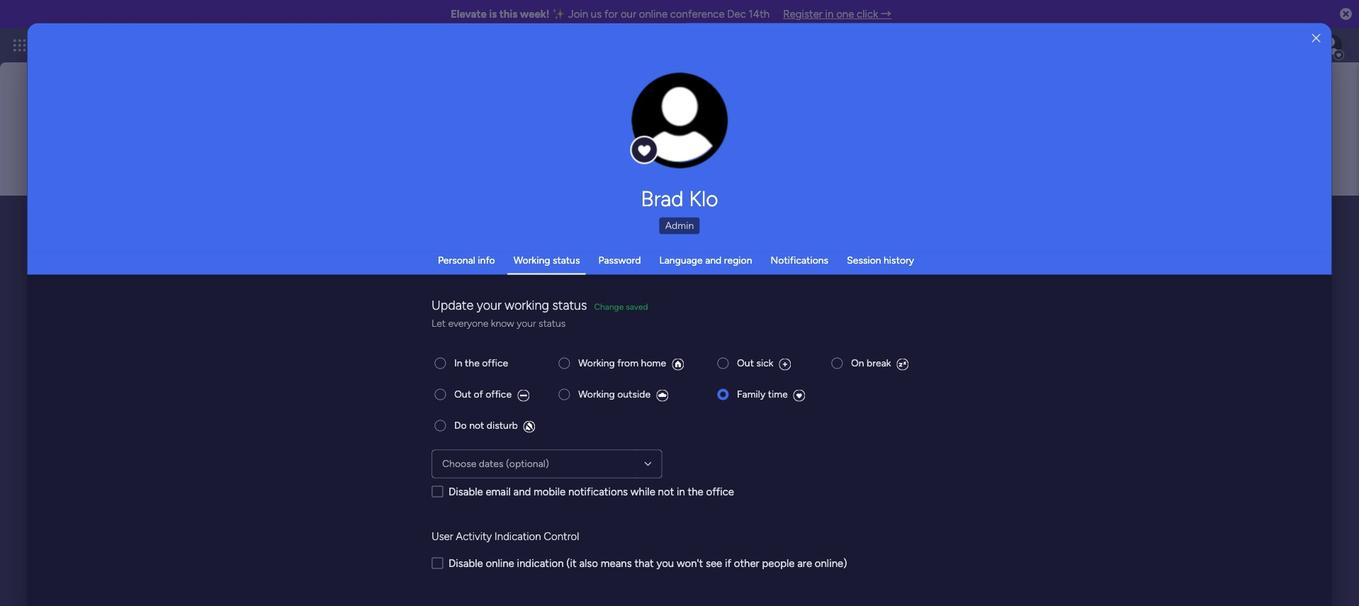 Task type: describe. For each thing, give the bounding box(es) containing it.
user activity indication control
[[432, 530, 579, 542]]

brad klo button
[[485, 186, 875, 211]]

0 horizontal spatial and
[[514, 485, 531, 498]]

working for working from home
[[578, 357, 615, 369]]

this
[[500, 8, 518, 21]]

info
[[478, 254, 495, 266]]

control
[[544, 530, 579, 542]]

is
[[489, 8, 497, 21]]

break
[[867, 357, 892, 369]]

family
[[737, 388, 766, 400]]

from
[[618, 357, 639, 369]]

working
[[505, 297, 549, 313]]

0 vertical spatial the
[[465, 357, 480, 369]]

office for in the office
[[482, 357, 508, 369]]

out for out of office
[[454, 388, 471, 400]]

elevate
[[451, 8, 487, 21]]

our
[[621, 8, 637, 21]]

activity
[[456, 530, 492, 542]]

close image
[[1313, 33, 1321, 44]]

1 image
[[1153, 29, 1165, 45]]

notifications
[[771, 254, 829, 266]]

brad klo
[[641, 186, 719, 211]]

1 vertical spatial online
[[486, 557, 515, 570]]

preview image for out sick
[[779, 358, 792, 370]]

disable for disable email and mobile notifications while not in the office
[[449, 485, 483, 498]]

personal info link
[[438, 254, 495, 266]]

in the office
[[454, 357, 508, 369]]

notifications
[[568, 485, 628, 498]]

disturb
[[487, 419, 518, 431]]

(it
[[567, 557, 577, 570]]

admin
[[665, 219, 694, 231]]

0 vertical spatial status
[[553, 254, 580, 266]]

klo
[[689, 186, 719, 211]]

out of office
[[454, 388, 512, 400]]

also
[[579, 557, 598, 570]]

notifications link
[[771, 254, 829, 266]]

update
[[432, 297, 474, 313]]

working outside
[[578, 388, 651, 400]]

personal info
[[438, 254, 495, 266]]

elevate is this week! ✨ join us for our online conference dec 14th
[[451, 8, 770, 21]]

people
[[762, 557, 795, 570]]

us
[[591, 8, 602, 21]]

in
[[454, 357, 463, 369]]

working for working outside
[[578, 388, 615, 400]]

if
[[725, 557, 732, 570]]

change inside change profile picture
[[650, 128, 682, 139]]

dec
[[728, 8, 746, 21]]

do
[[454, 419, 467, 431]]

of
[[474, 388, 483, 400]]

register in one click → link
[[783, 8, 892, 21]]

region
[[724, 254, 753, 266]]

let
[[432, 317, 446, 329]]

one
[[837, 8, 855, 21]]

for
[[605, 8, 618, 21]]

home
[[641, 357, 666, 369]]

session
[[847, 254, 882, 266]]

outside
[[618, 388, 651, 400]]

disable email and mobile notifications while not in the office
[[449, 485, 734, 498]]

language
[[660, 254, 703, 266]]

1 horizontal spatial in
[[826, 8, 834, 21]]

on break
[[851, 357, 892, 369]]

session history link
[[847, 254, 915, 266]]

picture
[[666, 140, 695, 151]]

password
[[599, 254, 641, 266]]

choose dates (optional)
[[442, 458, 549, 470]]

1 horizontal spatial your
[[517, 317, 536, 329]]

preview image for working from home
[[672, 358, 684, 370]]

brad klo image
[[1320, 34, 1343, 57]]

know
[[491, 317, 515, 329]]

working from home
[[578, 357, 666, 369]]

preview image for do not disturb
[[524, 421, 536, 433]]

on
[[851, 357, 865, 369]]

select product image
[[13, 38, 27, 52]]



Task type: locate. For each thing, give the bounding box(es) containing it.
1 vertical spatial not
[[658, 485, 674, 498]]

your down the working
[[517, 317, 536, 329]]

0 horizontal spatial out
[[454, 388, 471, 400]]

1 vertical spatial and
[[514, 485, 531, 498]]

out for out sick
[[737, 357, 754, 369]]

14th
[[749, 8, 770, 21]]

preview image right break on the bottom right of the page
[[897, 358, 909, 370]]

2 horizontal spatial preview image
[[897, 358, 909, 370]]

other
[[734, 557, 760, 570]]

1 horizontal spatial the
[[688, 485, 704, 498]]

preview image for family time
[[794, 390, 806, 402]]

1 horizontal spatial and
[[705, 254, 722, 266]]

change inside update your working status change saved let everyone know your status
[[594, 301, 624, 311]]

join
[[568, 8, 589, 21]]

1 vertical spatial change
[[594, 301, 624, 311]]

that
[[635, 557, 654, 570]]

session history
[[847, 254, 915, 266]]

1 vertical spatial your
[[517, 317, 536, 329]]

the right while
[[688, 485, 704, 498]]

preview image up disturb
[[518, 390, 530, 402]]

family time
[[737, 388, 788, 400]]

0 vertical spatial disable
[[449, 485, 483, 498]]

not right do
[[469, 419, 484, 431]]

are
[[798, 557, 812, 570]]

2 vertical spatial office
[[706, 485, 734, 498]]

2 vertical spatial preview image
[[524, 421, 536, 433]]

0 vertical spatial online
[[639, 8, 668, 21]]

disable for disable online indication (it also means that you won't see if other people are online)
[[449, 557, 483, 570]]

1 horizontal spatial online
[[639, 8, 668, 21]]

saved
[[626, 301, 648, 311]]

1 disable from the top
[[449, 485, 483, 498]]

you
[[657, 557, 674, 570]]

working left from
[[578, 357, 615, 369]]

your up the know
[[477, 297, 502, 313]]

1 horizontal spatial not
[[658, 485, 674, 498]]

(optional)
[[506, 458, 549, 470]]

change profile picture
[[650, 128, 710, 151]]

working status
[[514, 254, 580, 266]]

the
[[465, 357, 480, 369], [688, 485, 704, 498]]

not right while
[[658, 485, 674, 498]]

0 vertical spatial change
[[650, 128, 682, 139]]

history
[[884, 254, 915, 266]]

disable down activity
[[449, 557, 483, 570]]

means
[[601, 557, 632, 570]]

time
[[768, 388, 788, 400]]

profile
[[684, 128, 710, 139]]

✨
[[552, 8, 566, 21]]

preview image right 'time'
[[794, 390, 806, 402]]

dates
[[479, 458, 504, 470]]

brad
[[641, 186, 684, 211]]

user
[[432, 530, 453, 542]]

click
[[857, 8, 879, 21]]

preview image right the outside on the bottom left of page
[[656, 390, 669, 402]]

choose
[[442, 458, 477, 470]]

change profile picture button
[[632, 72, 728, 169]]

0 horizontal spatial your
[[477, 297, 502, 313]]

preview image for working outside
[[656, 390, 669, 402]]

out sick
[[737, 357, 774, 369]]

0 vertical spatial office
[[482, 357, 508, 369]]

your
[[477, 297, 502, 313], [517, 317, 536, 329]]

1 vertical spatial office
[[486, 388, 512, 400]]

0 horizontal spatial preview image
[[524, 421, 536, 433]]

disable down choose
[[449, 485, 483, 498]]

1 vertical spatial the
[[688, 485, 704, 498]]

register
[[783, 8, 823, 21]]

out left of
[[454, 388, 471, 400]]

online down user activity indication control
[[486, 557, 515, 570]]

working
[[514, 254, 550, 266], [578, 357, 615, 369], [578, 388, 615, 400]]

indication
[[495, 530, 541, 542]]

the right in
[[465, 357, 480, 369]]

out left sick
[[737, 357, 754, 369]]

conference
[[670, 8, 725, 21]]

preview image for out of office
[[518, 390, 530, 402]]

0 horizontal spatial change
[[594, 301, 624, 311]]

0 horizontal spatial online
[[486, 557, 515, 570]]

preview image
[[672, 358, 684, 370], [779, 358, 792, 370], [518, 390, 530, 402], [656, 390, 669, 402]]

change up picture
[[650, 128, 682, 139]]

2 vertical spatial status
[[539, 317, 566, 329]]

mobile
[[534, 485, 566, 498]]

see
[[706, 557, 723, 570]]

preview image right sick
[[779, 358, 792, 370]]

preview image right home
[[672, 358, 684, 370]]

and right email
[[514, 485, 531, 498]]

working left the outside on the bottom left of page
[[578, 388, 615, 400]]

personal
[[438, 254, 476, 266]]

in right while
[[677, 485, 685, 498]]

preview image
[[897, 358, 909, 370], [794, 390, 806, 402], [524, 421, 536, 433]]

sick
[[757, 357, 774, 369]]

online right our
[[639, 8, 668, 21]]

update your working status change saved let everyone know your status
[[432, 297, 648, 329]]

1 vertical spatial disable
[[449, 557, 483, 570]]

status down the working
[[539, 317, 566, 329]]

language and region link
[[660, 254, 753, 266]]

1 vertical spatial out
[[454, 388, 471, 400]]

0 vertical spatial and
[[705, 254, 722, 266]]

while
[[631, 485, 656, 498]]

office
[[482, 357, 508, 369], [486, 388, 512, 400], [706, 485, 734, 498]]

0 vertical spatial in
[[826, 8, 834, 21]]

status right the working
[[553, 297, 587, 313]]

everyone
[[448, 317, 489, 329]]

0 horizontal spatial in
[[677, 485, 685, 498]]

0 vertical spatial out
[[737, 357, 754, 369]]

→
[[881, 8, 892, 21]]

1 horizontal spatial change
[[650, 128, 682, 139]]

1 horizontal spatial preview image
[[794, 390, 806, 402]]

password link
[[599, 254, 641, 266]]

in left one
[[826, 8, 834, 21]]

None field
[[162, 202, 1302, 232]]

1 vertical spatial status
[[553, 297, 587, 313]]

do not disturb
[[454, 419, 518, 431]]

1 vertical spatial preview image
[[794, 390, 806, 402]]

0 vertical spatial not
[[469, 419, 484, 431]]

working up the working
[[514, 254, 550, 266]]

week!
[[520, 8, 550, 21]]

and
[[705, 254, 722, 266], [514, 485, 531, 498]]

1 vertical spatial working
[[578, 357, 615, 369]]

working status link
[[514, 254, 580, 266]]

out
[[737, 357, 754, 369], [454, 388, 471, 400]]

0 horizontal spatial not
[[469, 419, 484, 431]]

in
[[826, 8, 834, 21], [677, 485, 685, 498]]

and left region at the top
[[705, 254, 722, 266]]

register in one click →
[[783, 8, 892, 21]]

2 disable from the top
[[449, 557, 483, 570]]

online)
[[815, 557, 847, 570]]

2 vertical spatial working
[[578, 388, 615, 400]]

language and region
[[660, 254, 753, 266]]

0 vertical spatial working
[[514, 254, 550, 266]]

preview image right disturb
[[524, 421, 536, 433]]

change left saved
[[594, 301, 624, 311]]

1 horizontal spatial out
[[737, 357, 754, 369]]

preview image for on break
[[897, 358, 909, 370]]

online
[[639, 8, 668, 21], [486, 557, 515, 570]]

won't
[[677, 557, 703, 570]]

working for working status
[[514, 254, 550, 266]]

disable online indication (it also means that you won't see if other people are online)
[[449, 557, 847, 570]]

0 vertical spatial preview image
[[897, 358, 909, 370]]

email
[[486, 485, 511, 498]]

0 horizontal spatial the
[[465, 357, 480, 369]]

office for out of office
[[486, 388, 512, 400]]

status left the 'password'
[[553, 254, 580, 266]]

1 vertical spatial in
[[677, 485, 685, 498]]

indication
[[517, 557, 564, 570]]

change
[[650, 128, 682, 139], [594, 301, 624, 311]]

0 vertical spatial your
[[477, 297, 502, 313]]



Task type: vqa. For each thing, say whether or not it's contained in the screenshot.
changes to , start
no



